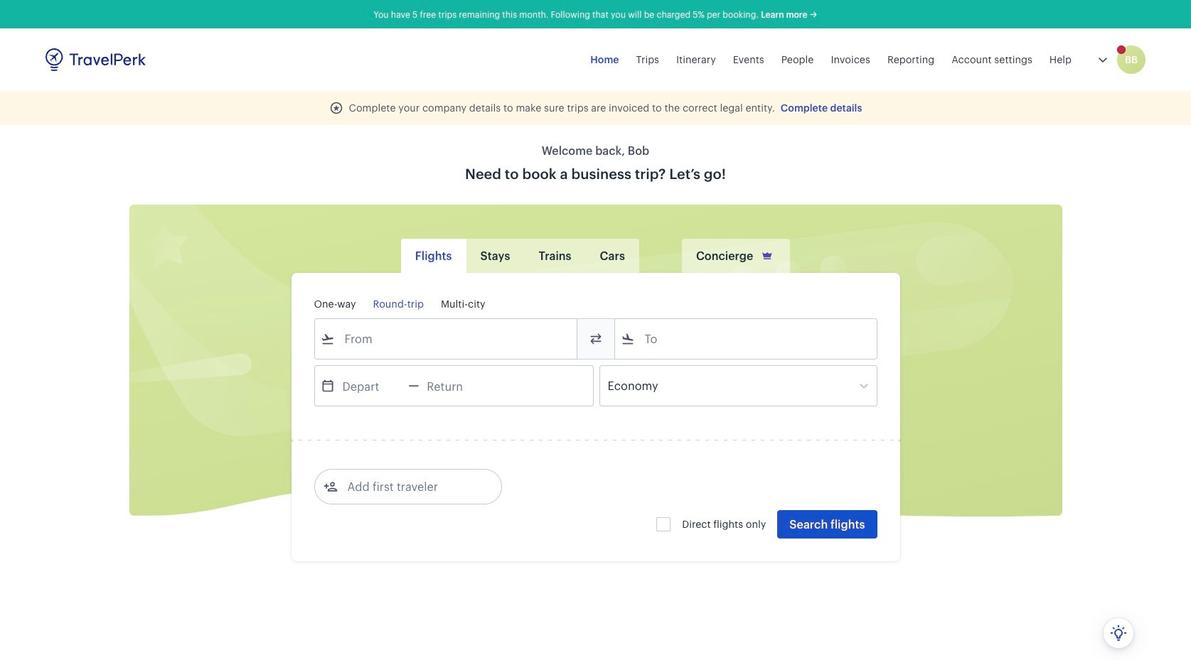 Task type: vqa. For each thing, say whether or not it's contained in the screenshot.
Move backward to switch to the previous month. icon
no



Task type: locate. For each thing, give the bounding box(es) containing it.
Return text field
[[419, 366, 493, 406]]

Add first traveler search field
[[338, 476, 486, 499]]



Task type: describe. For each thing, give the bounding box(es) containing it.
Depart text field
[[335, 366, 409, 406]]

To search field
[[635, 328, 858, 351]]

From search field
[[335, 328, 558, 351]]



